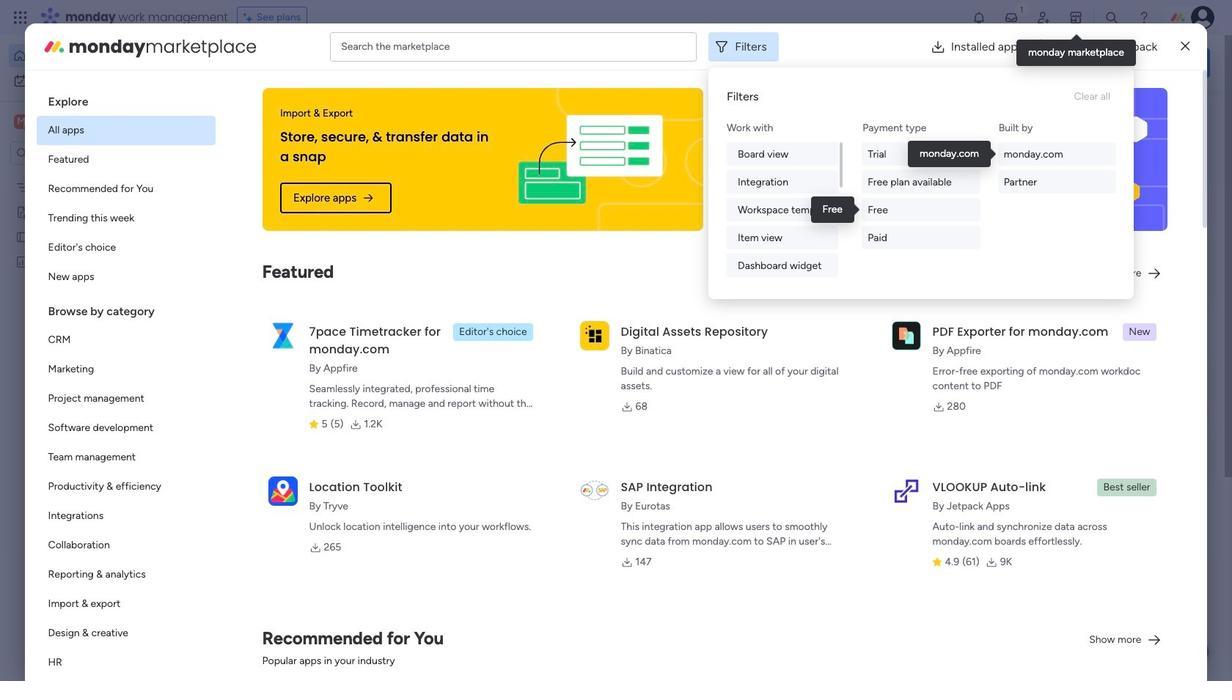 Task type: vqa. For each thing, say whether or not it's contained in the screenshot.
v2 bolt switch image
yes



Task type: locate. For each thing, give the bounding box(es) containing it.
1 horizontal spatial banner logo image
[[960, 88, 1150, 231]]

component image
[[725, 291, 738, 304]]

1 banner logo image from the left
[[495, 88, 686, 231]]

templates image image
[[1003, 111, 1197, 212]]

getting started element
[[990, 350, 1210, 409]]

list box
[[36, 82, 215, 681], [0, 171, 187, 472]]

0 vertical spatial monday marketplace image
[[1069, 10, 1083, 25]]

quick search results list box
[[227, 137, 955, 511]]

0 vertical spatial heading
[[36, 82, 215, 116]]

1 element
[[375, 529, 392, 546]]

0 horizontal spatial banner logo image
[[495, 88, 686, 231]]

monday marketplace image
[[1069, 10, 1083, 25], [42, 35, 66, 58]]

public board image
[[15, 230, 29, 244]]

Search in workspace field
[[31, 145, 122, 162]]

component image
[[245, 471, 258, 484]]

option
[[9, 44, 178, 67], [9, 69, 178, 92], [36, 116, 215, 145], [36, 145, 215, 175], [0, 173, 187, 176], [36, 175, 215, 204], [36, 204, 215, 233], [36, 233, 215, 263], [36, 263, 215, 292], [36, 326, 215, 355], [36, 355, 215, 384], [36, 384, 215, 414], [36, 414, 215, 443], [36, 443, 215, 472], [36, 472, 215, 502], [36, 502, 215, 531], [36, 531, 215, 560], [36, 560, 215, 590], [36, 590, 215, 619], [36, 619, 215, 648], [36, 648, 215, 678]]

banner logo image
[[495, 88, 686, 231], [960, 88, 1150, 231]]

update feed image
[[1004, 10, 1019, 25]]

workspace image
[[14, 114, 29, 130]]

0 horizontal spatial monday marketplace image
[[42, 35, 66, 58]]

1 vertical spatial heading
[[36, 292, 215, 326]]

app logo image
[[268, 321, 298, 350], [580, 321, 609, 350], [892, 321, 921, 350], [268, 477, 298, 506], [580, 477, 609, 506], [892, 477, 921, 506]]

kendall parks image
[[1191, 6, 1215, 29]]

1 heading from the top
[[36, 82, 215, 116]]

heading
[[36, 82, 215, 116], [36, 292, 215, 326]]

1 image
[[1015, 1, 1028, 17]]



Task type: describe. For each thing, give the bounding box(es) containing it.
public board image
[[245, 268, 261, 284]]

1 horizontal spatial monday marketplace image
[[1069, 10, 1083, 25]]

invite members image
[[1036, 10, 1051, 25]]

public dashboard image
[[15, 255, 29, 268]]

search everything image
[[1105, 10, 1119, 25]]

dapulse x slim image
[[1181, 38, 1190, 55]]

notifications image
[[972, 10, 987, 25]]

2 heading from the top
[[36, 292, 215, 326]]

1 vertical spatial monday marketplace image
[[42, 35, 66, 58]]

help image
[[1137, 10, 1152, 25]]

workspace selection element
[[14, 113, 123, 132]]

select product image
[[13, 10, 28, 25]]

2 banner logo image from the left
[[960, 88, 1150, 231]]

v2 bolt switch image
[[1117, 55, 1125, 71]]

see plans image
[[243, 10, 257, 26]]

private board image
[[725, 268, 741, 284]]

v2 user feedback image
[[1002, 54, 1013, 71]]

help center element
[[990, 421, 1210, 479]]

private board image
[[15, 205, 29, 219]]



